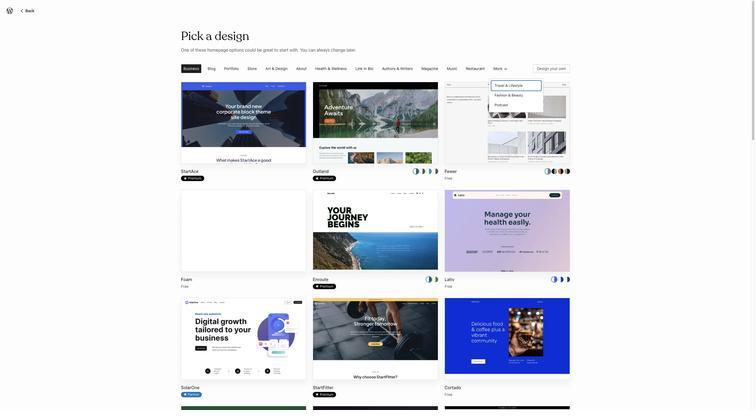 Task type: locate. For each thing, give the bounding box(es) containing it.
music
[[447, 66, 458, 71]]

lativ
[[445, 277, 455, 282]]

free
[[445, 176, 453, 181], [181, 284, 189, 289], [445, 284, 453, 289], [445, 392, 453, 397]]

premium for premium button under startace
[[188, 176, 202, 180]]

pick
[[181, 29, 203, 44]]

writers
[[401, 66, 413, 71]]

& for design
[[272, 66, 275, 71]]

music button
[[443, 62, 462, 75]]

travel & lifestyle button
[[492, 81, 542, 91]]

& for wellness
[[328, 66, 331, 71]]

enroute image
[[313, 190, 438, 410]]

to
[[275, 48, 278, 52]]

art & design button
[[261, 62, 292, 75]]

free down cortado on the bottom right of the page
[[445, 392, 453, 397]]

& inside button
[[506, 83, 508, 88]]

& right 'travel'
[[506, 83, 508, 88]]

startfitter image
[[313, 298, 438, 410]]

restaurant
[[466, 66, 485, 71]]

back
[[25, 8, 34, 13]]

premium for premium button under outland
[[320, 176, 334, 180]]

travel & lifestyle
[[495, 83, 523, 88]]

wellness
[[332, 66, 347, 71]]

design left your
[[537, 66, 549, 71]]

fashion & beauty button
[[492, 91, 542, 100]]

premium for premium button underneath startfitter
[[320, 392, 334, 397]]

cortado image
[[445, 298, 570, 410]]

startfitter
[[313, 385, 334, 390]]

change later.
[[331, 48, 356, 52]]

free down fewer
[[445, 176, 453, 181]]

link
[[356, 66, 363, 71]]

travel
[[495, 83, 505, 88]]

health & wellness button
[[311, 62, 351, 75]]

& for writers
[[397, 66, 400, 71]]

free down lativ
[[445, 284, 453, 289]]

of
[[190, 48, 194, 52]]

magazine button
[[417, 62, 443, 75]]

beauty
[[512, 93, 523, 97]]

in
[[364, 66, 367, 71]]

solarone is a fresh, minimal, and professional wordpress block theme. image
[[181, 298, 306, 392]]

podcast
[[495, 103, 508, 107]]

solarone
[[181, 385, 200, 390]]

& right health
[[328, 66, 331, 71]]

authors & writers button
[[378, 62, 417, 75]]

premium
[[188, 176, 202, 180], [320, 176, 334, 180], [320, 284, 334, 288], [320, 392, 334, 397]]

health & wellness
[[316, 66, 347, 71]]

podcast button
[[492, 100, 542, 110]]

lifestyle
[[509, 83, 523, 88]]

startace image
[[181, 82, 306, 363]]

you
[[300, 48, 308, 52]]

premium button
[[181, 176, 204, 181], [313, 176, 336, 181], [313, 284, 336, 289], [313, 392, 336, 397]]

design
[[537, 66, 549, 71], [276, 66, 288, 71]]

&
[[272, 66, 275, 71], [328, 66, 331, 71], [397, 66, 400, 71], [506, 83, 508, 88], [509, 93, 511, 97]]

premium down enroute
[[320, 284, 334, 288]]

fewer
[[445, 169, 457, 174]]

free down foam
[[181, 284, 189, 289]]

& left beauty
[[509, 93, 511, 97]]

foam free
[[181, 277, 192, 289]]

back button
[[19, 7, 34, 14]]

design right art on the top left
[[276, 66, 288, 71]]

premium down outland
[[320, 176, 334, 180]]

& left writers
[[397, 66, 400, 71]]

bio
[[368, 66, 374, 71]]

partner
[[188, 392, 199, 397]]

& for beauty
[[509, 93, 511, 97]]

premium down startace
[[188, 176, 202, 180]]

& inside 'button'
[[509, 93, 511, 97]]

authors & writers
[[382, 66, 413, 71]]

your
[[550, 66, 558, 71]]

premium down startfitter
[[320, 392, 334, 397]]

store
[[248, 66, 257, 71]]

be
[[257, 48, 262, 52]]

fewer image
[[445, 82, 570, 198]]

restaurant button
[[462, 62, 490, 75]]

art
[[266, 66, 271, 71]]

cortado free
[[445, 385, 461, 397]]

& right art on the top left
[[272, 66, 275, 71]]

partner button
[[181, 392, 202, 397]]

group
[[492, 81, 542, 110]]

more
[[494, 66, 503, 71]]



Task type: describe. For each thing, give the bounding box(es) containing it.
greenstead image
[[181, 406, 306, 410]]

foam
[[181, 277, 192, 282]]

lativ image
[[445, 190, 570, 410]]

homepage
[[207, 48, 228, 52]]

free inside cortado free
[[445, 392, 453, 397]]

store button
[[243, 62, 261, 75]]

with.
[[290, 48, 299, 52]]

startace
[[181, 169, 199, 174]]

design your own button
[[533, 64, 570, 73]]

these
[[195, 48, 206, 52]]

own
[[559, 66, 566, 71]]

portfolio button
[[220, 62, 243, 75]]

start
[[280, 48, 289, 52]]

outland image
[[313, 82, 438, 363]]

more button
[[490, 62, 514, 75]]

0 horizontal spatial design
[[276, 66, 288, 71]]

could
[[245, 48, 256, 52]]

premium button down outland
[[313, 176, 336, 181]]

link in bio
[[356, 66, 374, 71]]

foam image
[[181, 190, 306, 272]]

business button
[[179, 62, 203, 75]]

tsubaki image
[[445, 406, 570, 410]]

about button
[[292, 62, 311, 75]]

blog
[[208, 66, 216, 71]]

authors
[[382, 66, 396, 71]]

premium button down enroute
[[313, 284, 336, 289]]

art & design
[[266, 66, 288, 71]]

health
[[316, 66, 327, 71]]

free inside 'foam free'
[[181, 284, 189, 289]]

fashion
[[495, 93, 508, 97]]

options
[[229, 48, 244, 52]]

enroute
[[313, 277, 329, 282]]

premium for premium button under enroute
[[320, 284, 334, 288]]

one
[[181, 48, 189, 52]]

magazine
[[422, 66, 439, 71]]

iotix image
[[313, 406, 438, 410]]

fashion & beauty
[[495, 93, 523, 97]]

cortado
[[445, 385, 461, 390]]

portfolio
[[224, 66, 239, 71]]

always
[[317, 48, 330, 52]]

one of these homepage options could be great to start with. you can always change later.
[[181, 48, 356, 52]]

can
[[309, 48, 316, 52]]

link in bio button
[[351, 62, 378, 75]]

design your own
[[537, 66, 566, 71]]

blog button
[[203, 62, 220, 75]]

group containing travel & lifestyle
[[492, 81, 542, 110]]

outland
[[313, 169, 329, 174]]

premium button down startfitter
[[313, 392, 336, 397]]

a design
[[206, 29, 249, 44]]

business
[[184, 66, 199, 71]]

great
[[263, 48, 273, 52]]

1 horizontal spatial design
[[537, 66, 549, 71]]

about
[[296, 66, 307, 71]]

premium button down startace
[[181, 176, 204, 181]]

pick a design
[[181, 29, 249, 44]]

& for lifestyle
[[506, 83, 508, 88]]



Task type: vqa. For each thing, say whether or not it's contained in the screenshot.
Cortado Free
yes



